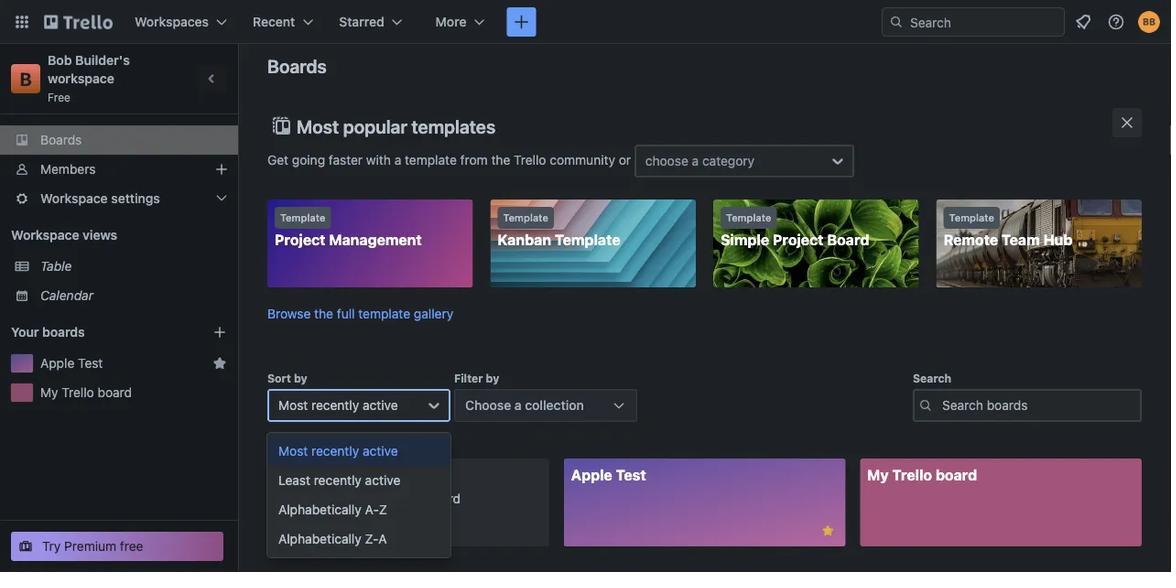 Task type: locate. For each thing, give the bounding box(es) containing it.
most up going
[[297, 116, 339, 137]]

0 vertical spatial the
[[491, 153, 511, 168]]

settings
[[111, 191, 160, 206]]

1 vertical spatial most
[[278, 399, 308, 414]]

0 vertical spatial workspace
[[40, 191, 108, 206]]

a
[[395, 153, 401, 168], [692, 154, 699, 169], [515, 399, 522, 414]]

by right sort at the left bottom of page
[[294, 372, 307, 385]]

project
[[275, 232, 326, 249], [773, 232, 824, 249]]

most down sort by
[[278, 399, 308, 414]]

apple test link
[[40, 354, 205, 373], [564, 459, 846, 547]]

1 horizontal spatial project
[[773, 232, 824, 249]]

0 horizontal spatial by
[[294, 372, 307, 385]]

more
[[436, 14, 467, 29]]

create board or workspace image
[[512, 13, 531, 31]]

back to home image
[[44, 7, 113, 37]]

workspace for workspace settings
[[40, 191, 108, 206]]

most recently active up least recently active
[[278, 444, 398, 459]]

2 alphabetically from the top
[[278, 532, 362, 547]]

1 project from the left
[[275, 232, 326, 249]]

boards up "members"
[[40, 132, 82, 147]]

boards
[[267, 55, 327, 77], [40, 132, 82, 147]]

2 vertical spatial board
[[426, 492, 461, 507]]

workspace navigation collapse icon image
[[200, 66, 225, 92]]

1 horizontal spatial my
[[868, 467, 889, 485]]

or
[[619, 153, 631, 168]]

by right filter
[[486, 372, 499, 385]]

template down going
[[280, 213, 325, 224]]

0 horizontal spatial apple test
[[40, 356, 103, 371]]

1 horizontal spatial test
[[616, 467, 646, 485]]

2 project from the left
[[773, 232, 824, 249]]

template up the remote at the top right of page
[[949, 213, 995, 224]]

template inside template simple project board
[[726, 213, 772, 224]]

1 vertical spatial boards
[[40, 132, 82, 147]]

template down templates
[[405, 153, 457, 168]]

2 horizontal spatial trello
[[893, 467, 933, 485]]

1 horizontal spatial apple test
[[571, 467, 646, 485]]

2 vertical spatial trello
[[893, 467, 933, 485]]

kanban
[[498, 232, 551, 249]]

0 vertical spatial apple
[[40, 356, 74, 371]]

a
[[379, 532, 387, 547]]

bob builder's workspace link
[[48, 53, 133, 86]]

0 horizontal spatial boards
[[40, 132, 82, 147]]

faster
[[329, 153, 363, 168]]

1 horizontal spatial a
[[515, 399, 522, 414]]

apple test down collection
[[571, 467, 646, 485]]

most
[[297, 116, 339, 137], [278, 399, 308, 414], [278, 444, 308, 459]]

1 vertical spatial my trello board
[[868, 467, 978, 485]]

starred button
[[328, 7, 414, 37]]

bob builder's workspace free
[[48, 53, 133, 104]]

0 vertical spatial most recently active
[[278, 399, 398, 414]]

most up the least
[[278, 444, 308, 459]]

community
[[550, 153, 615, 168]]

open information menu image
[[1107, 13, 1126, 31]]

1 vertical spatial alphabetically
[[278, 532, 362, 547]]

1 horizontal spatial board
[[426, 492, 461, 507]]

0 vertical spatial apple test link
[[40, 354, 205, 373]]

workspace
[[48, 71, 114, 86]]

alphabetically for alphabetically a-z
[[278, 502, 362, 517]]

active
[[363, 399, 398, 414], [363, 444, 398, 459], [365, 473, 401, 488]]

table
[[40, 259, 72, 274]]

choose a collection
[[465, 399, 584, 414]]

1 horizontal spatial apple test link
[[564, 459, 846, 547]]

least
[[278, 473, 310, 488]]

the left the full
[[314, 307, 333, 322]]

0 horizontal spatial my trello board
[[40, 385, 132, 400]]

template
[[405, 153, 457, 168], [358, 307, 410, 322]]

my trello board link
[[40, 384, 227, 402], [860, 459, 1142, 547]]

0 horizontal spatial my trello board link
[[40, 384, 227, 402]]

0 vertical spatial test
[[78, 356, 103, 371]]

apple test
[[40, 356, 103, 371], [571, 467, 646, 485]]

apple down collection
[[571, 467, 613, 485]]

most popular templates
[[297, 116, 496, 137]]

1 vertical spatial apple
[[571, 467, 613, 485]]

new
[[399, 492, 423, 507]]

a inside button
[[515, 399, 522, 414]]

workspace down "members"
[[40, 191, 108, 206]]

project up the browse
[[275, 232, 326, 249]]

the right from
[[491, 153, 511, 168]]

add board image
[[213, 325, 227, 340]]

1 vertical spatial workspace
[[11, 228, 79, 243]]

template kanban template
[[498, 213, 621, 249]]

1 vertical spatial board
[[936, 467, 978, 485]]

popular
[[343, 116, 408, 137]]

template for simple
[[726, 213, 772, 224]]

most recently active down sort by
[[278, 399, 398, 414]]

template inside template project management
[[280, 213, 325, 224]]

0 horizontal spatial apple test link
[[40, 354, 205, 373]]

most recently active
[[278, 399, 398, 414], [278, 444, 398, 459]]

2 horizontal spatial board
[[936, 467, 978, 485]]

members link
[[0, 155, 238, 184]]

apple test down boards
[[40, 356, 103, 371]]

1 alphabetically from the top
[[278, 502, 362, 517]]

1 vertical spatial template
[[358, 307, 410, 322]]

templates
[[412, 116, 496, 137]]

browse
[[267, 307, 311, 322]]

template inside template remote team hub
[[949, 213, 995, 224]]

alphabetically
[[278, 502, 362, 517], [278, 532, 362, 547]]

filter
[[454, 372, 483, 385]]

0 horizontal spatial board
[[98, 385, 132, 400]]

trello
[[514, 153, 546, 168], [62, 385, 94, 400], [893, 467, 933, 485]]

apple
[[40, 356, 74, 371], [571, 467, 613, 485]]

boards down "recent" popup button
[[267, 55, 327, 77]]

alphabetically for alphabetically z-a
[[278, 532, 362, 547]]

get going faster with a template from the trello community or
[[267, 153, 635, 168]]

browse the full template gallery
[[267, 307, 454, 322]]

a for choose a collection
[[515, 399, 522, 414]]

0 horizontal spatial project
[[275, 232, 326, 249]]

0 vertical spatial my
[[40, 385, 58, 400]]

template
[[280, 213, 325, 224], [503, 213, 549, 224], [726, 213, 772, 224], [949, 213, 995, 224], [555, 232, 621, 249]]

2 horizontal spatial a
[[692, 154, 699, 169]]

1 horizontal spatial trello
[[514, 153, 546, 168]]

remote
[[944, 232, 999, 249]]

0 vertical spatial active
[[363, 399, 398, 414]]

recent button
[[242, 7, 325, 37]]

boards
[[42, 325, 85, 340]]

1 vertical spatial trello
[[62, 385, 94, 400]]

1 vertical spatial apple test
[[571, 467, 646, 485]]

primary element
[[0, 0, 1172, 44]]

free
[[48, 91, 71, 104]]

0 horizontal spatial my
[[40, 385, 58, 400]]

boards inside "link"
[[40, 132, 82, 147]]

premium
[[64, 539, 116, 554]]

template for remote
[[949, 213, 995, 224]]

1 vertical spatial most recently active
[[278, 444, 398, 459]]

your boards with 2 items element
[[11, 322, 185, 343]]

alphabetically up alphabetically z-a
[[278, 502, 362, 517]]

management
[[329, 232, 422, 249]]

template up kanban
[[503, 213, 549, 224]]

alphabetically down alphabetically a-z
[[278, 532, 362, 547]]

template project management
[[275, 213, 422, 249]]

members
[[40, 162, 96, 177]]

my
[[40, 385, 58, 400], [868, 467, 889, 485]]

0 vertical spatial alphabetically
[[278, 502, 362, 517]]

template up simple
[[726, 213, 772, 224]]

1 by from the left
[[294, 372, 307, 385]]

going
[[292, 153, 325, 168]]

recently
[[311, 399, 359, 414], [311, 444, 359, 459], [314, 473, 362, 488]]

by
[[294, 372, 307, 385], [486, 372, 499, 385]]

my trello board
[[40, 385, 132, 400], [868, 467, 978, 485]]

0 vertical spatial most
[[297, 116, 339, 137]]

1 horizontal spatial apple
[[571, 467, 613, 485]]

1 vertical spatial the
[[314, 307, 333, 322]]

simple
[[721, 232, 770, 249]]

2 by from the left
[[486, 372, 499, 385]]

workspace inside dropdown button
[[40, 191, 108, 206]]

apple down boards
[[40, 356, 74, 371]]

workspace up "table"
[[11, 228, 79, 243]]

workspace
[[40, 191, 108, 206], [11, 228, 79, 243]]

0 vertical spatial recently
[[311, 399, 359, 414]]

choose
[[465, 399, 511, 414]]

1 horizontal spatial my trello board link
[[860, 459, 1142, 547]]

template right the full
[[358, 307, 410, 322]]

board
[[98, 385, 132, 400], [936, 467, 978, 485], [426, 492, 461, 507]]

1 horizontal spatial by
[[486, 372, 499, 385]]

2 vertical spatial active
[[365, 473, 401, 488]]

0 vertical spatial boards
[[267, 55, 327, 77]]

project left board
[[773, 232, 824, 249]]



Task type: vqa. For each thing, say whether or not it's contained in the screenshot.
CARD COVERS
no



Task type: describe. For each thing, give the bounding box(es) containing it.
by for sort by
[[294, 372, 307, 385]]

filter by
[[454, 372, 499, 385]]

full
[[337, 307, 355, 322]]

browse the full template gallery link
[[267, 307, 454, 322]]

from
[[460, 153, 488, 168]]

search image
[[889, 15, 904, 29]]

sort by
[[267, 372, 307, 385]]

more button
[[425, 7, 496, 37]]

views
[[83, 228, 117, 243]]

least recently active
[[278, 473, 401, 488]]

0 horizontal spatial test
[[78, 356, 103, 371]]

workspace for workspace views
[[11, 228, 79, 243]]

a-
[[365, 502, 379, 517]]

0 vertical spatial board
[[98, 385, 132, 400]]

alphabetically a-z
[[278, 502, 387, 517]]

team
[[1002, 232, 1040, 249]]

by for filter by
[[486, 372, 499, 385]]

1 vertical spatial apple test link
[[564, 459, 846, 547]]

your
[[11, 325, 39, 340]]

0 vertical spatial trello
[[514, 153, 546, 168]]

board
[[827, 232, 870, 249]]

0 horizontal spatial a
[[395, 153, 401, 168]]

Search field
[[904, 8, 1064, 36]]

try premium free
[[42, 539, 143, 554]]

Search text field
[[913, 390, 1142, 423]]

with
[[366, 153, 391, 168]]

0 vertical spatial template
[[405, 153, 457, 168]]

starred icon image
[[213, 356, 227, 371]]

0 vertical spatial my trello board
[[40, 385, 132, 400]]

1 vertical spatial test
[[616, 467, 646, 485]]

bob builder (bobbuilder40) image
[[1139, 11, 1161, 33]]

sort
[[267, 372, 291, 385]]

workspaces
[[135, 14, 209, 29]]

create new board
[[356, 492, 461, 507]]

1 vertical spatial recently
[[311, 444, 359, 459]]

free
[[120, 539, 143, 554]]

1 vertical spatial my
[[868, 467, 889, 485]]

1 horizontal spatial my trello board
[[868, 467, 978, 485]]

workspace views
[[11, 228, 117, 243]]

z
[[379, 502, 387, 517]]

project inside template simple project board
[[773, 232, 824, 249]]

b link
[[11, 64, 40, 93]]

workspace settings
[[40, 191, 160, 206]]

0 horizontal spatial apple
[[40, 356, 74, 371]]

2 most recently active from the top
[[278, 444, 398, 459]]

bob
[[48, 53, 72, 68]]

1 most recently active from the top
[[278, 399, 398, 414]]

hub
[[1044, 232, 1073, 249]]

0 vertical spatial apple test
[[40, 356, 103, 371]]

template for project
[[280, 213, 325, 224]]

starred
[[339, 14, 384, 29]]

0 vertical spatial my trello board link
[[40, 384, 227, 402]]

1 vertical spatial my trello board link
[[860, 459, 1142, 547]]

get
[[267, 153, 289, 168]]

workspaces button
[[124, 7, 238, 37]]

0 horizontal spatial trello
[[62, 385, 94, 400]]

builder's
[[75, 53, 130, 68]]

workspace settings button
[[0, 184, 238, 213]]

try
[[42, 539, 61, 554]]

click to unstar this board. it will be removed from your starred list. image
[[820, 524, 837, 540]]

create
[[356, 492, 395, 507]]

template for kanban
[[503, 213, 549, 224]]

boards link
[[0, 125, 238, 155]]

2 vertical spatial recently
[[314, 473, 362, 488]]

calendar link
[[40, 287, 227, 305]]

search
[[913, 372, 952, 385]]

1 horizontal spatial the
[[491, 153, 511, 168]]

b
[[20, 68, 32, 89]]

choose
[[646, 154, 689, 169]]

choose a collection button
[[454, 390, 638, 423]]

recent
[[253, 14, 295, 29]]

a for choose a category
[[692, 154, 699, 169]]

gallery
[[414, 307, 454, 322]]

template right kanban
[[555, 232, 621, 249]]

category
[[703, 154, 755, 169]]

z-
[[365, 532, 379, 547]]

1 vertical spatial active
[[363, 444, 398, 459]]

choose a category
[[646, 154, 755, 169]]

try premium free button
[[11, 532, 223, 561]]

calendar
[[40, 288, 93, 303]]

0 notifications image
[[1073, 11, 1095, 33]]

project inside template project management
[[275, 232, 326, 249]]

your boards
[[11, 325, 85, 340]]

table link
[[40, 257, 227, 276]]

template simple project board
[[721, 213, 870, 249]]

1 horizontal spatial boards
[[267, 55, 327, 77]]

2 vertical spatial most
[[278, 444, 308, 459]]

alphabetically z-a
[[278, 532, 387, 547]]

collection
[[525, 399, 584, 414]]

template remote team hub
[[944, 213, 1073, 249]]

0 horizontal spatial the
[[314, 307, 333, 322]]



